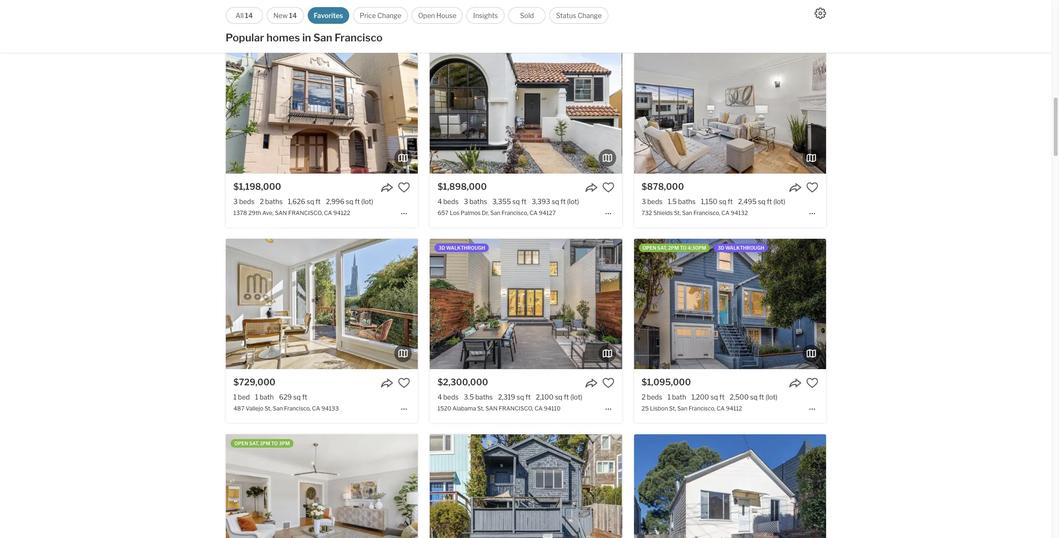 Task type: vqa. For each thing, say whether or not it's contained in the screenshot.


Task type: locate. For each thing, give the bounding box(es) containing it.
(lot) for $1,898,000
[[567, 198, 579, 206]]

open sat, 1pm to 3pm
[[234, 441, 290, 447]]

san
[[275, 210, 287, 217], [485, 406, 498, 413]]

favorite button checkbox
[[398, 182, 410, 194]]

dr, right panorama
[[275, 14, 282, 21]]

favorite button image for $2,300,000
[[602, 377, 614, 390]]

1 photo of 230 22nd ave, san francisco, ca 94121 image from the left
[[34, 435, 226, 539]]

st, right lisbon on the right bottom
[[669, 406, 676, 413]]

(lot)
[[360, 2, 372, 10], [565, 2, 577, 10], [361, 198, 373, 206], [567, 198, 579, 206], [774, 198, 785, 206], [570, 394, 582, 402], [766, 394, 778, 402]]

los
[[450, 210, 460, 217]]

4 beds up 1520
[[438, 394, 459, 402]]

popular
[[226, 31, 264, 44]]

sq right the 2,500
[[750, 394, 758, 402]]

st, for $878,000
[[674, 210, 681, 217]]

sat, for 1pm
[[249, 441, 259, 447]]

bath for $729,000
[[260, 394, 274, 402]]

bath
[[260, 394, 274, 402], [672, 394, 686, 402]]

baths up the 732 shields st, san francisco, ca 94132
[[678, 198, 696, 206]]

ft left 2,100
[[526, 394, 531, 402]]

sq right 2,319
[[517, 394, 524, 402]]

2pm
[[668, 245, 679, 251]]

1 1 from the left
[[234, 394, 237, 402]]

0 horizontal spatial 1 bath
[[255, 394, 274, 402]]

0 vertical spatial san
[[275, 210, 287, 217]]

san for 630 panorama dr, san francisco, ca 94131
[[283, 14, 293, 21]]

3d right the "4:30pm"
[[718, 245, 724, 251]]

favorite button image for $878,000
[[806, 182, 819, 194]]

sq right the 3,297
[[345, 2, 352, 10]]

dr, for 3 baths
[[480, 14, 487, 21]]

3 4 from the top
[[438, 394, 442, 402]]

1 3 baths from the top
[[464, 2, 487, 10]]

dr, right bridgeview
[[480, 14, 487, 21]]

1,626 sq ft
[[288, 198, 321, 206]]

sq right 629
[[293, 394, 301, 402]]

2,996
[[326, 198, 345, 206]]

3 4 beds from the top
[[438, 394, 459, 402]]

1 horizontal spatial to
[[680, 245, 687, 251]]

open left 1pm at bottom left
[[234, 441, 248, 447]]

price change
[[360, 11, 401, 20]]

st, down 3.5 baths
[[477, 406, 484, 413]]

3d walkthrough
[[439, 245, 485, 251], [718, 245, 764, 251]]

vallejo
[[246, 406, 263, 413]]

3 baths up the palmos
[[464, 198, 487, 206]]

2 beds
[[642, 394, 662, 402]]

to for 3pm
[[271, 441, 278, 447]]

sq for 1,200
[[711, 394, 718, 402]]

san for $2,300,000
[[485, 406, 498, 413]]

ft up sold
[[521, 2, 526, 10]]

sq for 2,495
[[758, 198, 766, 206]]

san down 2,282
[[489, 14, 499, 21]]

ft for 2,996 sq ft (lot)
[[355, 198, 360, 206]]

to
[[680, 245, 687, 251], [271, 441, 278, 447]]

0 horizontal spatial bath
[[260, 394, 274, 402]]

change inside option
[[578, 11, 602, 20]]

status change
[[556, 11, 602, 20]]

3 1 from the left
[[668, 394, 671, 402]]

2 3d walkthrough from the left
[[718, 245, 764, 251]]

ca left 94133
[[312, 406, 320, 413]]

baths for $1,898,000
[[470, 198, 487, 206]]

94110
[[544, 406, 561, 413]]

3 beds for $878,000
[[642, 198, 663, 206]]

4 beds up house
[[438, 2, 459, 10]]

1 vertical spatial open
[[234, 441, 248, 447]]

14 inside new radio
[[289, 11, 297, 20]]

open left "2pm"
[[643, 245, 656, 251]]

1
[[234, 394, 237, 402], [255, 394, 258, 402], [668, 394, 671, 402]]

2 photo of 1378 29th ave, san francisco, ca 94122 image from the left
[[226, 43, 418, 174]]

1 vertical spatial 4
[[438, 198, 442, 206]]

beds for $2,300,000
[[443, 394, 459, 402]]

2 photo of 1520 alabama st, san francisco, ca 94110 image from the left
[[430, 239, 622, 370]]

2 2 baths from the top
[[260, 198, 283, 206]]

1 for $1,095,000
[[668, 394, 671, 402]]

sat, left "2pm"
[[657, 245, 667, 251]]

0 vertical spatial 3 baths
[[464, 2, 487, 10]]

1 vertical spatial favorite button image
[[398, 377, 410, 390]]

3d walkthrough down the 94132
[[718, 245, 764, 251]]

1 2 baths from the top
[[260, 2, 283, 10]]

3 beds for $1,198,000
[[234, 198, 255, 206]]

4 up 1520
[[438, 394, 442, 402]]

0 horizontal spatial 14
[[245, 11, 253, 20]]

ft for 3,355 sq ft
[[521, 198, 526, 206]]

1 horizontal spatial sat,
[[657, 245, 667, 251]]

(lot) up price
[[360, 2, 372, 10]]

sat,
[[657, 245, 667, 251], [249, 441, 259, 447]]

2 photo of 9 powhattan ave, san francisco, ca 94110 image from the left
[[430, 435, 622, 539]]

1 photo of 1378 29th ave, san francisco, ca 94122 image from the left
[[34, 43, 226, 174]]

2 vertical spatial 4 beds
[[438, 394, 459, 402]]

baths
[[265, 2, 283, 10], [470, 2, 487, 10], [265, 198, 283, 206], [470, 198, 487, 206], [678, 198, 696, 206], [475, 394, 493, 402]]

657 los palmos dr, san francisco, ca 94127
[[438, 210, 556, 217]]

sq right 1,150
[[719, 198, 726, 206]]

sq for 3,355
[[513, 198, 520, 206]]

3 baths
[[464, 2, 487, 10], [464, 198, 487, 206]]

2 vertical spatial 2
[[642, 394, 646, 402]]

change
[[377, 11, 401, 20], [578, 11, 602, 20]]

3 beds up 732 on the right of the page
[[642, 198, 663, 206]]

2 for 1,626
[[260, 198, 264, 206]]

0 horizontal spatial to
[[271, 441, 278, 447]]

4 up 657
[[438, 198, 442, 206]]

1 vertical spatial 4 beds
[[438, 198, 459, 206]]

1 horizontal spatial 3d walkthrough
[[718, 245, 764, 251]]

25
[[642, 406, 649, 413]]

beds up 732 on the right of the page
[[647, 198, 663, 206]]

sq for 3,297
[[345, 2, 352, 10]]

ca left 94112
[[717, 406, 725, 413]]

ft for 3,881 sq ft (lot)
[[559, 2, 564, 10]]

(lot) for $2,300,000
[[570, 394, 582, 402]]

san down 3.5 baths
[[485, 406, 498, 413]]

sq for 2,319
[[517, 394, 524, 402]]

0 vertical spatial 4 beds
[[438, 2, 459, 10]]

baths right 3.5
[[475, 394, 493, 402]]

1 vertical spatial 3 baths
[[464, 198, 487, 206]]

4 beds
[[438, 2, 459, 10], [438, 198, 459, 206], [438, 394, 459, 402]]

2 baths up new
[[260, 2, 283, 10]]

2 baths up ave,
[[260, 198, 283, 206]]

0 horizontal spatial 1
[[234, 394, 237, 402]]

photo of 220 dublin st, san francisco, ca 94112 image
[[442, 435, 634, 539], [634, 435, 826, 539], [826, 435, 1018, 539]]

2 1 bath from the left
[[668, 394, 686, 402]]

ft for 1,626 sq ft
[[316, 198, 321, 206]]

1 horizontal spatial san
[[485, 406, 498, 413]]

ca left the 94132
[[722, 210, 730, 217]]

beds up 1378
[[239, 198, 255, 206]]

3 up 732 on the right of the page
[[642, 198, 646, 206]]

0 horizontal spatial san
[[275, 210, 287, 217]]

photo of 9 powhattan ave, san francisco, ca 94110 image
[[238, 435, 430, 539], [430, 435, 622, 539], [622, 435, 814, 539]]

1 3d walkthrough from the left
[[439, 245, 485, 251]]

photo of 732 shields st, san francisco, ca 94132 image
[[442, 43, 634, 174], [634, 43, 826, 174], [826, 43, 1018, 174]]

0 vertical spatial to
[[680, 245, 687, 251]]

1 horizontal spatial 14
[[289, 11, 297, 20]]

beds
[[239, 2, 255, 10], [443, 2, 459, 10], [239, 198, 255, 206], [443, 198, 459, 206], [647, 198, 663, 206], [443, 394, 459, 402], [647, 394, 662, 402]]

(lot) right the 2,500
[[766, 394, 778, 402]]

photo of 487 vallejo st, san francisco, ca 94133 image
[[34, 239, 226, 370], [226, 239, 418, 370], [418, 239, 610, 370]]

3 up all
[[234, 2, 238, 10]]

(lot) right 2,100
[[570, 394, 582, 402]]

2 4 beds from the top
[[438, 198, 459, 206]]

2 14 from the left
[[289, 11, 297, 20]]

2 bath from the left
[[672, 394, 686, 402]]

ft up the favorites
[[315, 2, 320, 10]]

sq for 3,881
[[550, 2, 557, 10]]

sq for 1,150
[[719, 198, 726, 206]]

sq right 2,495
[[758, 198, 766, 206]]

0 vertical spatial 2 baths
[[260, 2, 283, 10]]

1 vertical spatial sat,
[[249, 441, 259, 447]]

photo of 230 22nd ave, san francisco, ca 94121 image
[[34, 435, 226, 539], [226, 435, 418, 539], [418, 435, 610, 539]]

1 horizontal spatial favorite button image
[[806, 182, 819, 194]]

1520 alabama st, san francisco, ca 94110
[[438, 406, 561, 413]]

bridgeview
[[449, 14, 479, 21]]

open house
[[418, 11, 457, 20]]

4 beds for $2,300,000
[[438, 394, 459, 402]]

dr,
[[275, 14, 282, 21], [480, 14, 487, 21], [482, 210, 489, 217]]

0 horizontal spatial 3d walkthrough
[[439, 245, 485, 251]]

sq up 94124
[[550, 2, 557, 10]]

ft for 1,200 sq ft
[[720, 394, 725, 402]]

ft for 2,282 sq ft
[[521, 2, 526, 10]]

2 horizontal spatial 1
[[668, 394, 671, 402]]

alabama
[[453, 406, 476, 413]]

francisco,
[[288, 210, 323, 217], [499, 406, 533, 413]]

favorite button image for $1,898,000
[[602, 182, 614, 194]]

Insights radio
[[467, 7, 505, 24]]

1 horizontal spatial 3d
[[718, 245, 724, 251]]

1 horizontal spatial walkthrough
[[725, 245, 764, 251]]

1 up vallejo
[[255, 394, 258, 402]]

1 for $729,000
[[255, 394, 258, 402]]

1 vertical spatial san
[[485, 406, 498, 413]]

st, right vallejo
[[265, 406, 272, 413]]

baths for $2,300,000
[[475, 394, 493, 402]]

3d walkthrough down the los
[[439, 245, 485, 251]]

Price Change radio
[[353, 7, 408, 24]]

1 photo of 487 vallejo st, san francisco, ca 94133 image from the left
[[34, 239, 226, 370]]

2 photo of 732 shields st, san francisco, ca 94132 image from the left
[[634, 43, 826, 174]]

san down 1,427
[[283, 14, 293, 21]]

4 beds up 657
[[438, 198, 459, 206]]

sq right the 1,626
[[307, 198, 314, 206]]

130
[[438, 14, 448, 21]]

sq up 94122
[[346, 198, 353, 206]]

1pm
[[260, 441, 270, 447]]

walkthrough
[[446, 245, 485, 251], [725, 245, 764, 251]]

ft right 3,393
[[561, 198, 566, 206]]

open
[[418, 11, 435, 20]]

1,427
[[288, 2, 305, 10]]

walkthrough down the palmos
[[446, 245, 485, 251]]

1 horizontal spatial bath
[[672, 394, 686, 402]]

(lot) for $1,095,000
[[766, 394, 778, 402]]

2 vertical spatial 4
[[438, 394, 442, 402]]

san for 732 shields st, san francisco, ca 94132
[[682, 210, 692, 217]]

ft for 2,100 sq ft (lot)
[[564, 394, 569, 402]]

2,495
[[738, 198, 757, 206]]

0 vertical spatial open
[[643, 245, 656, 251]]

san right lisbon on the right bottom
[[677, 406, 688, 413]]

house
[[436, 11, 457, 20]]

1.5
[[668, 198, 677, 206]]

open for open sat, 2pm to 4:30pm
[[643, 245, 656, 251]]

1 bath from the left
[[260, 394, 274, 402]]

2,500 sq ft (lot)
[[730, 394, 778, 402]]

1 1 bath from the left
[[255, 394, 274, 402]]

3 photo of 230 22nd ave, san francisco, ca 94121 image from the left
[[418, 435, 610, 539]]

francisco,
[[294, 14, 321, 21], [500, 14, 527, 21], [502, 210, 528, 217], [694, 210, 720, 217], [284, 406, 311, 413], [689, 406, 715, 413]]

photo of 1520 alabama st, san francisco, ca 94110 image
[[238, 239, 430, 370], [430, 239, 622, 370], [622, 239, 814, 370]]

0 horizontal spatial change
[[377, 11, 401, 20]]

sq right 3,355
[[513, 198, 520, 206]]

1 bath
[[255, 394, 274, 402], [668, 394, 686, 402]]

ca down 2,100
[[535, 406, 543, 413]]

14 for new 14
[[289, 11, 297, 20]]

2 photo of 230 22nd ave, san francisco, ca 94121 image from the left
[[226, 435, 418, 539]]

1 bath up vallejo
[[255, 394, 274, 402]]

2 3 baths from the top
[[464, 198, 487, 206]]

ft right 629
[[302, 394, 307, 402]]

1 vertical spatial 2 baths
[[260, 198, 283, 206]]

14 down 1,427
[[289, 11, 297, 20]]

1 change from the left
[[377, 11, 401, 20]]

ft left the 2,500
[[720, 394, 725, 402]]

1 vertical spatial francisco,
[[499, 406, 533, 413]]

bath up vallejo
[[260, 394, 274, 402]]

francisco
[[335, 31, 383, 44]]

photo of 657 los palmos dr, san francisco, ca 94127 image
[[238, 43, 430, 174], [430, 43, 622, 174], [622, 43, 814, 174]]

favorite button checkbox
[[602, 182, 614, 194], [806, 182, 819, 194], [398, 377, 410, 390], [602, 377, 614, 390], [806, 377, 819, 390]]

ca for 130 bridgeview dr, san francisco, ca 94124
[[528, 14, 536, 21]]

sq right 1,200
[[711, 394, 718, 402]]

1 bath down $1,095,000 in the bottom right of the page
[[668, 394, 686, 402]]

san down 3,355
[[490, 210, 500, 217]]

favorite button image for $1,198,000
[[398, 182, 410, 194]]

favorites
[[314, 11, 343, 20]]

sq up 94127
[[552, 198, 559, 206]]

ft right 2,495
[[767, 198, 772, 206]]

to right "2pm"
[[680, 245, 687, 251]]

2 baths
[[260, 2, 283, 10], [260, 198, 283, 206]]

beds up house
[[443, 2, 459, 10]]

san for popular homes in san francisco
[[313, 31, 332, 44]]

2 4 from the top
[[438, 198, 442, 206]]

4 up open house at top
[[438, 2, 442, 10]]

14
[[245, 11, 253, 20], [289, 11, 297, 20]]

3 photo of 25 lisbon st, san francisco, ca 94112 image from the left
[[826, 239, 1018, 370]]

3 photo of 220 dublin st, san francisco, ca 94112 image from the left
[[826, 435, 1018, 539]]

0 horizontal spatial sat,
[[249, 441, 259, 447]]

2,282 sq ft
[[492, 2, 526, 10]]

francisco, down 629 sq ft
[[284, 406, 311, 413]]

1 horizontal spatial francisco,
[[499, 406, 533, 413]]

ca down 2,996
[[324, 210, 332, 217]]

(lot) right 2,495
[[774, 198, 785, 206]]

san for 130 bridgeview dr, san francisco, ca 94124
[[489, 14, 499, 21]]

dr, for 2 baths
[[275, 14, 282, 21]]

ft right the 3,297
[[354, 2, 359, 10]]

all 14
[[236, 11, 253, 20]]

sq for 1,626
[[307, 198, 314, 206]]

francisco, down 1,626 sq ft at left top
[[288, 210, 323, 217]]

favorite button image for $729,000
[[398, 377, 410, 390]]

ft right 2,100
[[564, 394, 569, 402]]

sq for 1,427
[[306, 2, 314, 10]]

ft right the 2,500
[[759, 394, 764, 402]]

to right 1pm at bottom left
[[271, 441, 278, 447]]

3 photo of 1378 29th ave, san francisco, ca 94122 image from the left
[[418, 43, 610, 174]]

francisco, down 1,150
[[694, 210, 720, 217]]

walkthrough down the 94132
[[725, 245, 764, 251]]

sq right 1,427
[[306, 2, 314, 10]]

1 horizontal spatial change
[[578, 11, 602, 20]]

1,427 sq ft
[[288, 2, 320, 10]]

2 change from the left
[[578, 11, 602, 20]]

0 vertical spatial 2
[[260, 2, 264, 10]]

beds up the all 14
[[239, 2, 255, 10]]

(lot) right 3,393
[[567, 198, 579, 206]]

3d down 657
[[439, 245, 445, 251]]

favorite button image
[[398, 182, 410, 194], [602, 182, 614, 194], [602, 377, 614, 390], [806, 377, 819, 390]]

change inside radio
[[377, 11, 401, 20]]

bath up 25 lisbon st, san francisco, ca 94112
[[672, 394, 686, 402]]

94132
[[731, 210, 748, 217]]

2 1 from the left
[[255, 394, 258, 402]]

0 vertical spatial sat,
[[657, 245, 667, 251]]

sq for 2,500
[[750, 394, 758, 402]]

ca
[[322, 14, 330, 21], [528, 14, 536, 21], [324, 210, 332, 217], [530, 210, 538, 217], [722, 210, 730, 217], [312, 406, 320, 413], [535, 406, 543, 413], [717, 406, 725, 413]]

sq for 3,393
[[552, 198, 559, 206]]

ca for 1378 29th ave, san francisco, ca 94122
[[324, 210, 332, 217]]

in
[[302, 31, 311, 44]]

1 14 from the left
[[245, 11, 253, 20]]

1 photo of 9 powhattan ave, san francisco, ca 94110 image from the left
[[238, 435, 430, 539]]

ft left 2,996
[[316, 198, 321, 206]]

beds up lisbon on the right bottom
[[647, 394, 662, 402]]

option group
[[226, 7, 609, 24]]

1 horizontal spatial 1 bath
[[668, 394, 686, 402]]

francisco, down '2,282 sq ft'
[[500, 14, 527, 21]]

ca for 1520 alabama st, san francisco, ca 94110
[[535, 406, 543, 413]]

0 vertical spatial 4
[[438, 2, 442, 10]]

14 right all
[[245, 11, 253, 20]]

st, down '1.5 baths' at right
[[674, 210, 681, 217]]

change right status
[[578, 11, 602, 20]]

0 horizontal spatial walkthrough
[[446, 245, 485, 251]]

san down '1.5 baths' at right
[[682, 210, 692, 217]]

0 vertical spatial francisco,
[[288, 210, 323, 217]]

sq for 2,100
[[555, 394, 562, 402]]

3 beds up 1378
[[234, 198, 255, 206]]

(lot) up status
[[565, 2, 577, 10]]

francisco, for 25 lisbon st, san francisco, ca 94112
[[689, 406, 715, 413]]

sq right 2,282
[[512, 2, 519, 10]]

francisco, down 1,200
[[689, 406, 715, 413]]

0 horizontal spatial favorite button image
[[398, 377, 410, 390]]

favorite button checkbox for $1,898,000
[[602, 182, 614, 194]]

1 vertical spatial 2
[[260, 198, 264, 206]]

4
[[438, 2, 442, 10], [438, 198, 442, 206], [438, 394, 442, 402]]

3 beds
[[234, 2, 255, 10], [234, 198, 255, 206], [642, 198, 663, 206]]

2,100 sq ft (lot)
[[536, 394, 582, 402]]

favorite button image
[[806, 182, 819, 194], [398, 377, 410, 390]]

2,282
[[492, 2, 510, 10]]

san
[[283, 14, 293, 21], [489, 14, 499, 21], [313, 31, 332, 44], [490, 210, 500, 217], [682, 210, 692, 217], [273, 406, 283, 413], [677, 406, 688, 413]]

photo of 25 lisbon st, san francisco, ca 94112 image
[[442, 239, 634, 370], [634, 239, 826, 370], [826, 239, 1018, 370]]

3,881 sq ft (lot)
[[531, 2, 577, 10]]

3.5 baths
[[464, 394, 493, 402]]

$729,000
[[234, 378, 276, 388]]

1 vertical spatial to
[[271, 441, 278, 447]]

san right ave,
[[275, 210, 287, 217]]

ca down 3,393
[[530, 210, 538, 217]]

2 up panorama
[[260, 2, 264, 10]]

ft for 3,393 sq ft (lot)
[[561, 198, 566, 206]]

0 horizontal spatial francisco,
[[288, 210, 323, 217]]

sq for 2,282
[[512, 2, 519, 10]]

1 horizontal spatial 1
[[255, 394, 258, 402]]

san for $1,198,000
[[275, 210, 287, 217]]

photo of 1378 29th ave, san francisco, ca 94122 image
[[34, 43, 226, 174], [226, 43, 418, 174], [418, 43, 610, 174]]

1 horizontal spatial open
[[643, 245, 656, 251]]

0 vertical spatial favorite button image
[[806, 182, 819, 194]]

ca down the 3,881 at the right top of page
[[528, 14, 536, 21]]

0 horizontal spatial 3d
[[439, 245, 445, 251]]

14 inside all radio
[[245, 11, 253, 20]]

san for 487 vallejo st, san francisco, ca 94133
[[273, 406, 283, 413]]

0 horizontal spatial open
[[234, 441, 248, 447]]



Task type: describe. For each thing, give the bounding box(es) containing it.
2 walkthrough from the left
[[725, 245, 764, 251]]

3,355
[[492, 198, 511, 206]]

change for price change
[[377, 11, 401, 20]]

$1,095,000
[[642, 378, 691, 388]]

ft for 2,500 sq ft (lot)
[[759, 394, 764, 402]]

1 walkthrough from the left
[[446, 245, 485, 251]]

3,297
[[325, 2, 344, 10]]

1,150 sq ft
[[701, 198, 733, 206]]

3.5
[[464, 394, 474, 402]]

Status Change radio
[[549, 7, 609, 24]]

3,393
[[532, 198, 550, 206]]

1 3d from the left
[[439, 245, 445, 251]]

2 baths for 1,427
[[260, 2, 283, 10]]

487
[[234, 406, 244, 413]]

open sat, 2pm to 4:30pm
[[643, 245, 706, 251]]

change for status change
[[578, 11, 602, 20]]

francisco, for 630 panorama dr, san francisco, ca 94131
[[294, 14, 321, 21]]

1 photo of 732 shields st, san francisco, ca 94132 image from the left
[[442, 43, 634, 174]]

3 photo of 9 powhattan ave, san francisco, ca 94110 image from the left
[[622, 435, 814, 539]]

3 photo of 657 los palmos dr, san francisco, ca 94127 image from the left
[[622, 43, 814, 174]]

lisbon
[[650, 406, 668, 413]]

3 beds up the all 14
[[234, 2, 255, 10]]

3pm
[[279, 441, 290, 447]]

Open House radio
[[412, 7, 463, 24]]

New radio
[[267, 7, 304, 24]]

san for 25 lisbon st, san francisco, ca 94112
[[677, 406, 688, 413]]

$878,000
[[642, 182, 684, 192]]

ca for 630 panorama dr, san francisco, ca 94131
[[322, 14, 330, 21]]

487 vallejo st, san francisco, ca 94133
[[234, 406, 339, 413]]

all
[[236, 11, 244, 20]]

status
[[556, 11, 576, 20]]

favorite button checkbox for $878,000
[[806, 182, 819, 194]]

2 photo of 25 lisbon st, san francisco, ca 94112 image from the left
[[634, 239, 826, 370]]

sold
[[520, 11, 534, 20]]

94133
[[321, 406, 339, 413]]

baths up insights
[[470, 2, 487, 10]]

sat, for 2pm
[[657, 245, 667, 251]]

3 up the palmos
[[464, 198, 468, 206]]

4:30pm
[[688, 245, 706, 251]]

2,319 sq ft
[[498, 394, 531, 402]]

Sold radio
[[508, 7, 546, 24]]

ft for 2,319 sq ft
[[526, 394, 531, 402]]

st, for $729,000
[[265, 406, 272, 413]]

2,319
[[498, 394, 515, 402]]

732 shields st, san francisco, ca 94132
[[642, 210, 748, 217]]

favorite button checkbox for $2,300,000
[[602, 377, 614, 390]]

629
[[279, 394, 292, 402]]

price
[[360, 11, 376, 20]]

ft for 1,427 sq ft
[[315, 2, 320, 10]]

3 baths for 3,355
[[464, 198, 487, 206]]

ave,
[[262, 210, 274, 217]]

$1,898,000
[[438, 182, 487, 192]]

1 photo of 1520 alabama st, san francisco, ca 94110 image from the left
[[238, 239, 430, 370]]

new
[[273, 11, 288, 20]]

palmos
[[461, 210, 481, 217]]

1,626
[[288, 198, 305, 206]]

to for 4:30pm
[[680, 245, 687, 251]]

sq for 2,996
[[346, 198, 353, 206]]

94127
[[539, 210, 556, 217]]

1520
[[438, 406, 451, 413]]

ft for 2,495 sq ft (lot)
[[767, 198, 772, 206]]

657
[[438, 210, 449, 217]]

homes
[[266, 31, 300, 44]]

st, for $2,300,000
[[477, 406, 484, 413]]

ft for 3,297 sq ft (lot)
[[354, 2, 359, 10]]

option group containing all
[[226, 7, 609, 24]]

favorite button checkbox for $1,095,000
[[806, 377, 819, 390]]

All radio
[[226, 7, 263, 24]]

new 14
[[273, 11, 297, 20]]

630
[[234, 14, 245, 21]]

732
[[642, 210, 652, 217]]

baths for $878,000
[[678, 198, 696, 206]]

3 baths for 2,282
[[464, 2, 487, 10]]

favorite button checkbox for $729,000
[[398, 377, 410, 390]]

beds for $1,198,000
[[239, 198, 255, 206]]

popular homes in san francisco
[[226, 31, 383, 44]]

94124
[[537, 14, 555, 21]]

2 for 1,427
[[260, 2, 264, 10]]

baths up new
[[265, 2, 283, 10]]

29th
[[248, 210, 261, 217]]

francisco, for 130 bridgeview dr, san francisco, ca 94124
[[500, 14, 527, 21]]

3 photo of 487 vallejo st, san francisco, ca 94133 image from the left
[[418, 239, 610, 370]]

630 panorama dr, san francisco, ca 94131
[[234, 14, 348, 21]]

bath for $1,095,000
[[672, 394, 686, 402]]

94122
[[333, 210, 350, 217]]

1 4 beds from the top
[[438, 2, 459, 10]]

1,200 sq ft
[[692, 394, 725, 402]]

francisco, down 3,355 sq ft
[[502, 210, 528, 217]]

1378 29th ave, san francisco, ca 94122
[[234, 210, 350, 217]]

1,150
[[701, 198, 718, 206]]

(lot) for $1,198,000
[[361, 198, 373, 206]]

francisco, for $2,300,000
[[499, 406, 533, 413]]

open for open sat, 1pm to 3pm
[[234, 441, 248, 447]]

st, for $1,095,000
[[669, 406, 676, 413]]

94131
[[332, 14, 348, 21]]

insights
[[473, 11, 498, 20]]

1 photo of 220 dublin st, san francisco, ca 94112 image from the left
[[442, 435, 634, 539]]

1378
[[234, 210, 247, 217]]

2,495 sq ft (lot)
[[738, 198, 785, 206]]

2 photo of 487 vallejo st, san francisco, ca 94133 image from the left
[[226, 239, 418, 370]]

4 for $2,300,000
[[438, 394, 442, 402]]

$2,300,000
[[438, 378, 488, 388]]

ft for 1,150 sq ft
[[728, 198, 733, 206]]

panorama
[[246, 14, 274, 21]]

25 lisbon st, san francisco, ca 94112
[[642, 406, 742, 413]]

3 for 1,150 sq ft
[[642, 198, 646, 206]]

4 beds for $1,898,000
[[438, 198, 459, 206]]

3 photo of 1520 alabama st, san francisco, ca 94110 image from the left
[[622, 239, 814, 370]]

francisco, for $1,198,000
[[288, 210, 323, 217]]

3,881
[[531, 2, 549, 10]]

3,297 sq ft (lot)
[[325, 2, 372, 10]]

shields
[[653, 210, 673, 217]]

1 photo of 657 los palmos dr, san francisco, ca 94127 image from the left
[[238, 43, 430, 174]]

ca for 487 vallejo st, san francisco, ca 94133
[[312, 406, 320, 413]]

1 4 from the top
[[438, 2, 442, 10]]

ft for 629 sq ft
[[302, 394, 307, 402]]

bed
[[238, 394, 250, 402]]

629 sq ft
[[279, 394, 307, 402]]

1 bath for $729,000
[[255, 394, 274, 402]]

baths for $1,198,000
[[265, 198, 283, 206]]

94112
[[726, 406, 742, 413]]

1 bath for $1,095,000
[[668, 394, 686, 402]]

2 photo of 657 los palmos dr, san francisco, ca 94127 image from the left
[[430, 43, 622, 174]]

beds for $1,898,000
[[443, 198, 459, 206]]

3 for 1,427 sq ft
[[234, 2, 238, 10]]

2,100
[[536, 394, 554, 402]]

dr, right the palmos
[[482, 210, 489, 217]]

3 up bridgeview
[[464, 2, 468, 10]]

3 for 1,626 sq ft
[[234, 198, 238, 206]]

2 photo of 220 dublin st, san francisco, ca 94112 image from the left
[[634, 435, 826, 539]]

$1,198,000
[[234, 182, 281, 192]]

Favorites radio
[[308, 7, 349, 24]]

2 baths for 1,626
[[260, 198, 283, 206]]

ca for 25 lisbon st, san francisco, ca 94112
[[717, 406, 725, 413]]

1 bed
[[234, 394, 250, 402]]

130 bridgeview dr, san francisco, ca 94124
[[438, 14, 555, 21]]

4 for $1,898,000
[[438, 198, 442, 206]]

3 photo of 732 shields st, san francisco, ca 94132 image from the left
[[826, 43, 1018, 174]]

ca for 732 shields st, san francisco, ca 94132
[[722, 210, 730, 217]]

2 3d from the left
[[718, 245, 724, 251]]

3,355 sq ft
[[492, 198, 526, 206]]

2,500
[[730, 394, 749, 402]]

favorite button image for $1,095,000
[[806, 377, 819, 390]]

beds for $878,000
[[647, 198, 663, 206]]

14 for all 14
[[245, 11, 253, 20]]

3,393 sq ft (lot)
[[532, 198, 579, 206]]

2,996 sq ft (lot)
[[326, 198, 373, 206]]

(lot) for $878,000
[[774, 198, 785, 206]]

francisco, for 487 vallejo st, san francisco, ca 94133
[[284, 406, 311, 413]]

beds for $1,095,000
[[647, 394, 662, 402]]

francisco, for 732 shields st, san francisco, ca 94132
[[694, 210, 720, 217]]

1,200
[[692, 394, 709, 402]]

sq for 629
[[293, 394, 301, 402]]

1 photo of 25 lisbon st, san francisco, ca 94112 image from the left
[[442, 239, 634, 370]]



